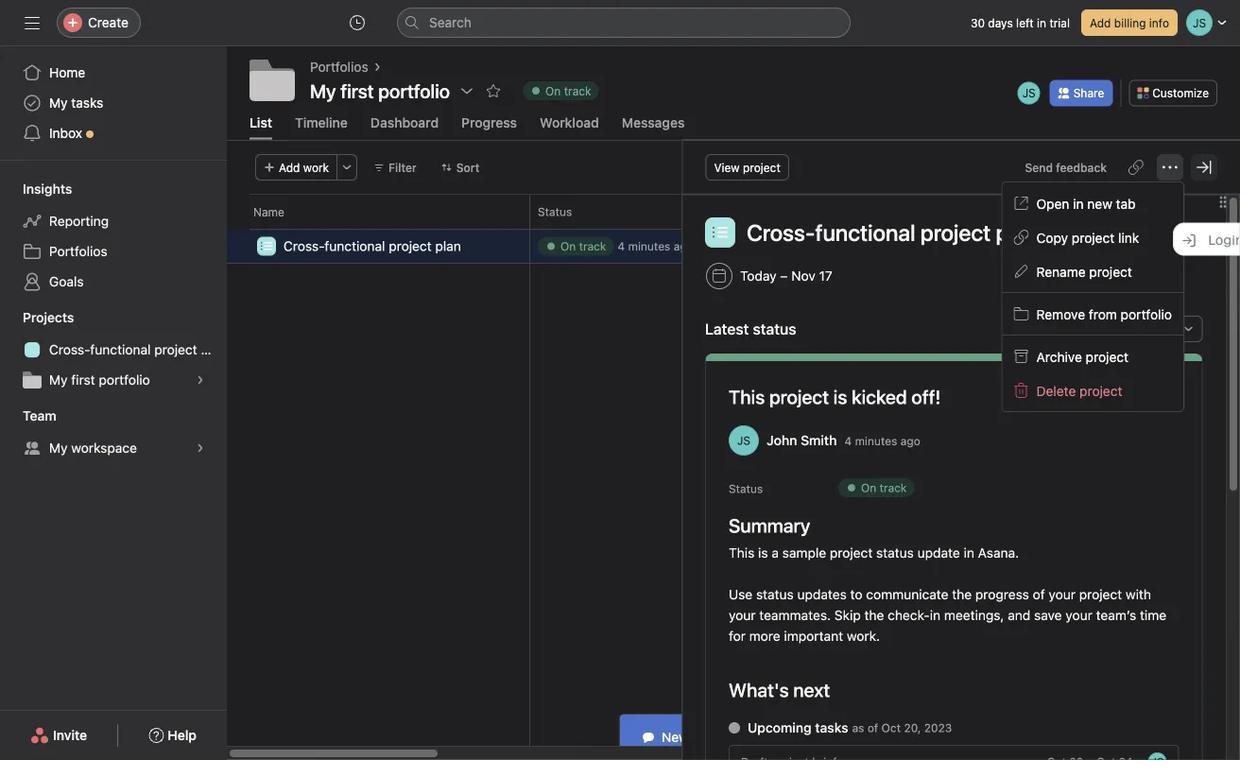 Task type: vqa. For each thing, say whether or not it's contained in the screenshot.
the and
yes



Task type: locate. For each thing, give the bounding box(es) containing it.
0 vertical spatial copy link image
[[1129, 160, 1144, 175]]

row up 4 minutes ago
[[227, 228, 1200, 230]]

functional inside cell
[[325, 238, 385, 254]]

on up workload in the top of the page
[[546, 84, 561, 97]]

delete project
[[1037, 383, 1123, 398]]

1 horizontal spatial is
[[834, 386, 848, 408]]

share button
[[1050, 80, 1113, 106]]

portfolio right first
[[99, 372, 150, 388]]

this down the latest status
[[729, 386, 765, 408]]

on track down john smith 4 minutes ago
[[862, 481, 907, 494]]

filter button
[[365, 154, 425, 180]]

0 vertical spatial portfolios link
[[310, 57, 368, 78]]

1 horizontal spatial js
[[1023, 86, 1036, 100]]

0 vertical spatial minutes
[[628, 239, 671, 253]]

summary
[[729, 514, 811, 536]]

0 vertical spatial ago
[[674, 239, 694, 253]]

portfolios link down the reporting on the left top of the page
[[11, 236, 216, 267]]

add inside button
[[1090, 16, 1111, 29]]

copy
[[1037, 230, 1068, 245]]

my inside global element
[[49, 95, 68, 111]]

plan down sort dropdown button
[[435, 238, 461, 254]]

1 horizontal spatial portfolios
[[310, 59, 368, 75]]

update
[[918, 545, 961, 560]]

archive
[[1037, 349, 1082, 364]]

1 vertical spatial status
[[757, 586, 794, 602]]

on left 4 minutes ago
[[561, 239, 576, 253]]

0 horizontal spatial functional
[[90, 342, 151, 357]]

expand new message image
[[830, 730, 845, 745]]

0 vertical spatial portfolio
[[1121, 306, 1172, 322]]

2 horizontal spatial functional
[[816, 219, 916, 246]]

of up save
[[1033, 586, 1046, 602]]

functional up my first portfolio link
[[90, 342, 151, 357]]

cross- inside projects "element"
[[49, 342, 90, 357]]

meetings,
[[945, 607, 1005, 623]]

4 inside cross-functional project plan row
[[618, 239, 625, 253]]

functional up the 17
[[816, 219, 916, 246]]

0 vertical spatial the
[[953, 586, 972, 602]]

on inside row
[[561, 239, 576, 253]]

new message right 2023
[[961, 729, 1046, 745]]

create button
[[57, 8, 141, 38]]

cell
[[529, 229, 719, 264]]

1 vertical spatial copy link image
[[1125, 389, 1140, 404]]

1 horizontal spatial portfolio
[[1121, 306, 1172, 322]]

0 vertical spatial track
[[564, 84, 591, 97]]

send feedback link
[[1025, 154, 1107, 180]]

nov
[[792, 268, 816, 283]]

1 horizontal spatial new message
[[961, 729, 1046, 745]]

cross-functional project plan up my first portfolio link
[[49, 342, 227, 357]]

search
[[429, 15, 472, 30]]

1 vertical spatial portfolio
[[99, 372, 150, 388]]

add work button
[[255, 154, 338, 180]]

1 vertical spatial add
[[279, 161, 300, 174]]

cross-functional project plan link inside cell
[[284, 236, 461, 256]]

1 vertical spatial js
[[738, 434, 751, 447]]

cross-functional project plan link up my first portfolio
[[11, 335, 227, 365]]

close details image
[[1197, 160, 1212, 175]]

of
[[1033, 586, 1046, 602], [868, 721, 879, 734]]

is left "kicked"
[[834, 386, 848, 408]]

list image down view
[[713, 225, 728, 240]]

1 horizontal spatial list image
[[713, 225, 728, 240]]

to
[[851, 586, 863, 602]]

insights element
[[0, 172, 227, 301]]

1 vertical spatial the
[[865, 607, 885, 623]]

my down team
[[49, 440, 68, 456]]

row down view
[[227, 194, 1200, 229]]

my tasks
[[49, 95, 103, 111]]

0 horizontal spatial portfolio
[[99, 372, 150, 388]]

rename project link
[[1003, 254, 1184, 288]]

add left work at the top left
[[279, 161, 300, 174]]

portfolio inside projects "element"
[[99, 372, 150, 388]]

portfolios down the reporting on the left top of the page
[[49, 243, 107, 259]]

0 horizontal spatial plan
[[201, 342, 227, 357]]

my up timeline
[[310, 79, 336, 102]]

functional
[[816, 219, 916, 246], [325, 238, 385, 254], [90, 342, 151, 357]]

0 horizontal spatial list image
[[261, 240, 272, 252]]

send feedback
[[1025, 161, 1107, 174]]

1 horizontal spatial cross-functional project plan
[[284, 238, 461, 254]]

0 horizontal spatial portfolios
[[49, 243, 107, 259]]

portfolios link up my first portfolio
[[310, 57, 368, 78]]

2 vertical spatial on track
[[862, 481, 907, 494]]

today – nov 17
[[741, 268, 833, 283]]

track up this is a sample project status update in asana.
[[880, 481, 907, 494]]

is
[[834, 386, 848, 408], [759, 545, 769, 560]]

latest status
[[706, 320, 797, 338]]

0 vertical spatial on
[[546, 84, 561, 97]]

1 horizontal spatial 4
[[845, 434, 852, 447]]

track up workload in the top of the page
[[564, 84, 591, 97]]

2 horizontal spatial cross-functional project plan
[[747, 219, 1039, 246]]

2 this from the top
[[729, 545, 755, 560]]

status up teammates.
[[757, 586, 794, 602]]

trial
[[1050, 16, 1070, 29]]

on inside main content
[[862, 481, 877, 494]]

cross-functional project plan cell
[[227, 229, 530, 265]]

cell inside cross-functional project plan row
[[529, 229, 719, 264]]

0 horizontal spatial cross-functional project plan link
[[11, 335, 227, 365]]

as
[[853, 721, 865, 734]]

more actions image
[[341, 161, 353, 173]]

archive project
[[1037, 349, 1129, 364]]

cross- up –
[[747, 219, 816, 246]]

1 horizontal spatial minutes
[[856, 434, 898, 447]]

portfolio right from
[[1121, 306, 1172, 322]]

plan down open
[[996, 219, 1039, 246]]

row
[[227, 194, 1200, 229], [227, 228, 1200, 230]]

cross- inside cell
[[284, 238, 325, 254]]

list image
[[713, 225, 728, 240], [261, 240, 272, 252]]

1 vertical spatial on
[[561, 239, 576, 253]]

is left a
[[759, 545, 769, 560]]

0 vertical spatial list image
[[713, 225, 728, 240]]

rename
[[1037, 264, 1086, 279]]

this left a
[[729, 545, 755, 560]]

of right as
[[868, 721, 879, 734]]

cross-functional project plan up the 17
[[747, 219, 1039, 246]]

cross-functional project plan main content
[[698, 195, 1204, 760]]

view project
[[714, 161, 781, 174]]

1 horizontal spatial plan
[[435, 238, 461, 254]]

my left tasks
[[49, 95, 68, 111]]

1 horizontal spatial of
[[1033, 586, 1046, 602]]

on track left 4 minutes ago
[[561, 239, 606, 253]]

copy project link link
[[1003, 220, 1184, 254]]

your up save
[[1049, 586, 1076, 602]]

upcoming tasks as of oct 20, 2023
[[748, 720, 953, 735]]

1 vertical spatial portfolios
[[49, 243, 107, 259]]

copy link image right the 0 likes. click to like this task icon
[[1125, 389, 1140, 404]]

0 likes. click to like this task image
[[1091, 389, 1106, 404]]

0 horizontal spatial portfolios link
[[11, 236, 216, 267]]

0 vertical spatial add
[[1090, 16, 1111, 29]]

cross-functional project plan
[[747, 219, 1039, 246], [284, 238, 461, 254], [49, 342, 227, 357]]

0 vertical spatial this
[[729, 386, 765, 408]]

updates
[[798, 586, 847, 602]]

tasks
[[71, 95, 103, 111]]

this project is kicked off!
[[729, 386, 941, 408]]

2 vertical spatial track
[[880, 481, 907, 494]]

ago inside john smith 4 minutes ago
[[901, 434, 921, 447]]

portfolios
[[310, 59, 368, 75], [49, 243, 107, 259]]

view project button
[[706, 154, 789, 180], [706, 154, 789, 180]]

list image down name
[[261, 240, 272, 252]]

0 vertical spatial status
[[538, 205, 572, 218]]

sample
[[783, 545, 827, 560]]

0 horizontal spatial cross-
[[49, 342, 90, 357]]

my first portfolio
[[310, 79, 450, 102]]

plan inside button
[[996, 219, 1039, 246]]

new
[[1088, 195, 1113, 211]]

0 vertical spatial 4
[[618, 239, 625, 253]]

1 horizontal spatial add
[[1090, 16, 1111, 29]]

0 vertical spatial on track
[[546, 84, 591, 97]]

use
[[729, 586, 753, 602]]

your right save
[[1066, 607, 1093, 623]]

the up work.
[[865, 607, 885, 623]]

1 horizontal spatial functional
[[325, 238, 385, 254]]

1 horizontal spatial ago
[[901, 434, 921, 447]]

my inside teams element
[[49, 440, 68, 456]]

1 horizontal spatial the
[[953, 586, 972, 602]]

track left 4 minutes ago
[[579, 239, 606, 253]]

0 horizontal spatial is
[[759, 545, 769, 560]]

2 horizontal spatial plan
[[996, 219, 1039, 246]]

1 this from the top
[[729, 386, 765, 408]]

portfolios up my first portfolio
[[310, 59, 368, 75]]

first portfolio
[[341, 79, 450, 102]]

send
[[1025, 161, 1053, 174]]

my left first
[[49, 372, 68, 388]]

0 horizontal spatial minutes
[[628, 239, 671, 253]]

in
[[1037, 16, 1047, 29], [1073, 195, 1084, 211], [964, 545, 975, 560], [930, 607, 941, 623]]

0 horizontal spatial 4
[[618, 239, 625, 253]]

0 vertical spatial of
[[1033, 586, 1046, 602]]

cross- down name
[[284, 238, 325, 254]]

1 vertical spatial 4
[[845, 434, 852, 447]]

list link
[[250, 114, 272, 139]]

on down john smith 4 minutes ago
[[862, 481, 877, 494]]

cell containing on track
[[529, 229, 719, 264]]

0 horizontal spatial new message
[[662, 729, 747, 745]]

filter
[[389, 161, 417, 174]]

js left "share" button
[[1023, 86, 1036, 100]]

show options image
[[460, 83, 475, 98]]

status
[[877, 545, 914, 560], [757, 586, 794, 602]]

rename project
[[1037, 264, 1132, 279]]

the up the meetings,
[[953, 586, 972, 602]]

0 horizontal spatial cross-functional project plan
[[49, 342, 227, 357]]

1 vertical spatial minutes
[[856, 434, 898, 447]]

0 vertical spatial is
[[834, 386, 848, 408]]

0 horizontal spatial ago
[[674, 239, 694, 253]]

project inside use status updates to communicate the progress of your project with your teammates. skip the check-in meetings, and save your team's time for more important work.
[[1080, 586, 1123, 602]]

portfolios link
[[310, 57, 368, 78], [11, 236, 216, 267]]

1 vertical spatial track
[[579, 239, 606, 253]]

17
[[820, 268, 833, 283]]

list
[[250, 114, 272, 130]]

my for my workspace
[[49, 440, 68, 456]]

add left the billing
[[1090, 16, 1111, 29]]

cross-functional project plan row
[[227, 229, 1201, 265]]

minutes inside john smith 4 minutes ago
[[856, 434, 898, 447]]

delete project link
[[1003, 373, 1184, 407]]

invite button
[[18, 719, 99, 753]]

for
[[729, 628, 746, 644]]

on track up workload in the top of the page
[[546, 84, 591, 97]]

add inside button
[[279, 161, 300, 174]]

copy link image
[[1129, 160, 1144, 175], [1125, 389, 1140, 404]]

status up the communicate on the right bottom
[[877, 545, 914, 560]]

functional down more actions "icon"
[[325, 238, 385, 254]]

on track inside dropdown button
[[546, 84, 591, 97]]

add for add work
[[279, 161, 300, 174]]

portfolio
[[1121, 306, 1172, 322], [99, 372, 150, 388]]

1 vertical spatial on track
[[561, 239, 606, 253]]

1 vertical spatial this
[[729, 545, 755, 560]]

1 vertical spatial ago
[[901, 434, 921, 447]]

0 horizontal spatial add
[[279, 161, 300, 174]]

0 horizontal spatial of
[[868, 721, 879, 734]]

1 vertical spatial of
[[868, 721, 879, 734]]

cross-functional project plan link down filter dropdown button
[[284, 236, 461, 256]]

sort
[[456, 161, 480, 174]]

2 new message from the left
[[961, 729, 1046, 745]]

project inside button
[[921, 219, 991, 246]]

off!
[[912, 386, 941, 408]]

in left new
[[1073, 195, 1084, 211]]

0 vertical spatial cross-functional project plan link
[[284, 236, 461, 256]]

1 vertical spatial portfolios link
[[11, 236, 216, 267]]

status up summary
[[729, 482, 764, 495]]

1 horizontal spatial status
[[729, 482, 764, 495]]

remove from portfolio link
[[1003, 297, 1184, 331]]

2 horizontal spatial cross-
[[747, 219, 816, 246]]

1 horizontal spatial cross-
[[284, 238, 325, 254]]

new message
[[662, 729, 747, 745], [961, 729, 1046, 745]]

2 row from the top
[[227, 228, 1200, 230]]

on track inside cross-functional project plan row
[[561, 239, 606, 253]]

portfolios inside insights "element"
[[49, 243, 107, 259]]

see details, my first portfolio image
[[195, 374, 206, 386]]

1 vertical spatial status
[[729, 482, 764, 495]]

js left "john"
[[738, 434, 751, 447]]

portfolio for remove from portfolio
[[1121, 306, 1172, 322]]

copy link image left the show dropdown menu image
[[1129, 160, 1144, 175]]

2 vertical spatial on
[[862, 481, 877, 494]]

with
[[1126, 586, 1152, 602]]

skip
[[835, 607, 861, 623]]

teams element
[[0, 399, 227, 467]]

plan inside projects "element"
[[201, 342, 227, 357]]

close image
[[860, 730, 875, 745]]

in right the left
[[1037, 16, 1047, 29]]

cross-functional project plan inside cross-functional project plan button
[[747, 219, 1039, 246]]

of inside use status updates to communicate the progress of your project with your teammates. skip the check-in meetings, and save your team's time for more important work.
[[1033, 586, 1046, 602]]

1 vertical spatial list image
[[261, 240, 272, 252]]

status down workload link
[[538, 205, 572, 218]]

add for add billing info
[[1090, 16, 1111, 29]]

1 horizontal spatial cross-functional project plan link
[[284, 236, 461, 256]]

0 horizontal spatial status
[[757, 586, 794, 602]]

cross-functional project plan down filter dropdown button
[[284, 238, 461, 254]]

projects
[[23, 310, 74, 325]]

projects element
[[0, 301, 227, 399]]

project
[[743, 161, 781, 174], [921, 219, 991, 246], [1072, 230, 1115, 245], [389, 238, 432, 254], [1090, 264, 1132, 279], [154, 342, 197, 357], [1086, 349, 1129, 364], [1080, 383, 1123, 398], [770, 386, 830, 408], [830, 545, 873, 560], [1080, 586, 1123, 602]]

plan up see details, my first portfolio image
[[201, 342, 227, 357]]

new message down what's next at right
[[662, 729, 747, 745]]

in down the communicate on the right bottom
[[930, 607, 941, 623]]

0 horizontal spatial js
[[738, 434, 751, 447]]

1 row from the top
[[227, 194, 1200, 229]]

portfolio for my first portfolio
[[99, 372, 150, 388]]

inbox link
[[11, 118, 216, 148]]

billing
[[1114, 16, 1146, 29]]

my inside projects "element"
[[49, 372, 68, 388]]

invite
[[53, 728, 87, 743]]

0 vertical spatial status
[[877, 545, 914, 560]]

search button
[[397, 8, 851, 38]]

on track
[[546, 84, 591, 97], [561, 239, 606, 253], [862, 481, 907, 494]]

the
[[953, 586, 972, 602], [865, 607, 885, 623]]

cross- up first
[[49, 342, 90, 357]]



Task type: describe. For each thing, give the bounding box(es) containing it.
timeline
[[295, 114, 348, 130]]

help
[[168, 728, 197, 743]]

js inside cross-functional project plan main content
[[738, 434, 751, 447]]

reporting
[[49, 213, 109, 229]]

1 new message from the left
[[662, 729, 747, 745]]

0 vertical spatial portfolios
[[310, 59, 368, 75]]

plan inside cell
[[435, 238, 461, 254]]

time
[[1141, 607, 1167, 623]]

add billing info button
[[1082, 9, 1178, 36]]

30 days left in trial
[[971, 16, 1070, 29]]

from
[[1089, 306, 1117, 322]]

1 horizontal spatial status
[[877, 545, 914, 560]]

on track inside cross-functional project plan main content
[[862, 481, 907, 494]]

functional inside projects "element"
[[90, 342, 151, 357]]

status inside use status updates to communicate the progress of your project with your teammates. skip the check-in meetings, and save your team's time for more important work.
[[757, 586, 794, 602]]

list image inside cross-functional project plan cell
[[261, 240, 272, 252]]

cross-functional project plan inside projects "element"
[[49, 342, 227, 357]]

my first portfolio
[[49, 372, 150, 388]]

global element
[[0, 46, 227, 160]]

and
[[1008, 607, 1031, 623]]

copy project link
[[1037, 230, 1139, 245]]

upcoming tasks
[[748, 720, 849, 735]]

goals link
[[11, 267, 216, 297]]

project inside "link"
[[1086, 349, 1129, 364]]

show dropdown menu image
[[1163, 160, 1178, 175]]

cross-functional project plan button
[[706, 217, 1204, 248]]

search list box
[[397, 8, 851, 38]]

reporting link
[[11, 206, 216, 236]]

see details, my workspace image
[[195, 442, 206, 454]]

history image
[[350, 15, 365, 30]]

inbox
[[49, 125, 82, 141]]

20,
[[905, 721, 922, 734]]

messages
[[622, 114, 685, 130]]

team's
[[1097, 607, 1137, 623]]

workload link
[[540, 114, 599, 139]]

important
[[785, 628, 844, 644]]

progress
[[461, 114, 517, 130]]

insights
[[23, 181, 72, 197]]

1 horizontal spatial portfolios link
[[310, 57, 368, 78]]

goals
[[49, 274, 84, 289]]

0 horizontal spatial the
[[865, 607, 885, 623]]

my for my tasks
[[49, 95, 68, 111]]

on inside dropdown button
[[546, 84, 561, 97]]

in inside use status updates to communicate the progress of your project with your teammates. skip the check-in meetings, and save your team's time for more important work.
[[930, 607, 941, 623]]

check-
[[888, 607, 930, 623]]

archive project link
[[1003, 339, 1184, 373]]

messages link
[[622, 114, 685, 139]]

cross-functional project plan dialog
[[683, 141, 1240, 760]]

link
[[1119, 230, 1139, 245]]

cross-functional project plan inside cross-functional project plan cell
[[284, 238, 461, 254]]

tab
[[1116, 195, 1136, 211]]

2023
[[925, 721, 953, 734]]

functional inside button
[[816, 219, 916, 246]]

status inside cross-functional project plan main content
[[729, 482, 764, 495]]

my workspace
[[49, 440, 137, 456]]

john smith 4 minutes ago
[[767, 432, 921, 448]]

in left asana.
[[964, 545, 975, 560]]

days
[[988, 16, 1013, 29]]

dashboard link
[[371, 114, 439, 139]]

send feedback button
[[1017, 154, 1116, 180]]

feedback
[[1056, 161, 1107, 174]]

copy link image inside cross-functional project plan main content
[[1125, 389, 1140, 404]]

track inside cross-functional project plan main content
[[880, 481, 907, 494]]

this for this is a sample project status update in asana.
[[729, 545, 755, 560]]

info
[[1150, 16, 1170, 29]]

list image inside cross-functional project plan button
[[713, 225, 728, 240]]

add work
[[279, 161, 329, 174]]

use status updates to communicate the progress of your project with your teammates. skip the check-in meetings, and save your team's time for more important work.
[[729, 586, 1171, 644]]

customize button
[[1129, 80, 1218, 106]]

ago inside cross-functional project plan row
[[674, 239, 694, 253]]

a
[[772, 545, 779, 560]]

progress link
[[461, 114, 517, 139]]

portfolios link inside insights "element"
[[11, 236, 216, 267]]

minutes inside cross-functional project plan row
[[628, 239, 671, 253]]

first
[[71, 372, 95, 388]]

kicked
[[852, 386, 908, 408]]

0 horizontal spatial status
[[538, 205, 572, 218]]

more
[[750, 628, 781, 644]]

today
[[741, 268, 777, 283]]

track inside dropdown button
[[564, 84, 591, 97]]

progress
[[976, 586, 1030, 602]]

workspace
[[71, 440, 137, 456]]

project inside cell
[[389, 238, 432, 254]]

share
[[1074, 86, 1105, 100]]

my for my first portfolio
[[49, 372, 68, 388]]

of inside upcoming tasks as of oct 20, 2023
[[868, 721, 879, 734]]

home link
[[11, 58, 216, 88]]

1 vertical spatial is
[[759, 545, 769, 560]]

team button
[[0, 407, 56, 425]]

sort button
[[433, 154, 488, 180]]

4 inside john smith 4 minutes ago
[[845, 434, 852, 447]]

hide sidebar image
[[25, 15, 40, 30]]

row containing name
[[227, 194, 1200, 229]]

track inside cross-functional project plan row
[[579, 239, 606, 253]]

open in new tab link
[[1003, 186, 1184, 220]]

john smith link
[[767, 432, 838, 448]]

name
[[253, 205, 284, 218]]

open
[[1037, 195, 1070, 211]]

help button
[[136, 719, 209, 753]]

1 vertical spatial cross-functional project plan link
[[11, 335, 227, 365]]

dashboard
[[371, 114, 439, 130]]

communicate
[[867, 586, 949, 602]]

your down use
[[729, 607, 756, 623]]

teammates.
[[760, 607, 831, 623]]

cross- inside button
[[747, 219, 816, 246]]

project inside "element"
[[154, 342, 197, 357]]

this is a sample project status update in asana.
[[729, 545, 1020, 560]]

on track button
[[514, 78, 607, 104]]

remove from portfolio
[[1037, 306, 1172, 322]]

add to starred image
[[486, 83, 501, 98]]

john
[[767, 432, 798, 448]]

what's next
[[729, 679, 831, 701]]

open in new tab
[[1037, 195, 1136, 211]]

customize
[[1153, 86, 1209, 100]]

this project is kicked off! link
[[729, 386, 941, 408]]

my first portfolio link
[[11, 365, 216, 395]]

workload
[[540, 114, 599, 130]]

0 vertical spatial js
[[1023, 86, 1036, 100]]

work.
[[847, 628, 881, 644]]

delete
[[1037, 383, 1076, 398]]

my for my first portfolio
[[310, 79, 336, 102]]

this for this project is kicked off!
[[729, 386, 765, 408]]

team
[[23, 408, 56, 424]]



